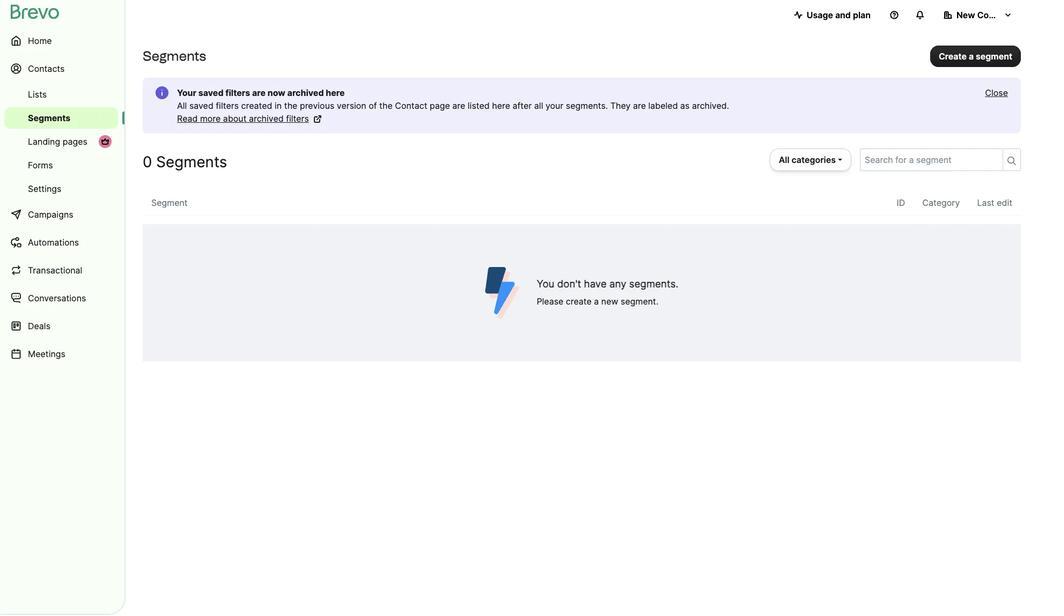 Task type: vqa. For each thing, say whether or not it's contained in the screenshot.
the right IP
no



Task type: locate. For each thing, give the bounding box(es) containing it.
segments. right your
[[566, 100, 608, 111]]

filters down previous
[[286, 113, 309, 124]]

0 vertical spatial a
[[969, 51, 974, 61]]

here
[[326, 87, 345, 98], [492, 100, 510, 111]]

search image
[[1008, 157, 1017, 165]]

0
[[143, 153, 152, 171]]

1 horizontal spatial a
[[969, 51, 974, 61]]

0 vertical spatial all
[[177, 100, 187, 111]]

0 vertical spatial archived
[[287, 87, 324, 98]]

archived
[[287, 87, 324, 98], [249, 113, 284, 124]]

transactional link
[[4, 258, 118, 283]]

all
[[177, 100, 187, 111], [779, 155, 790, 165]]

saved right your on the top left
[[198, 87, 224, 98]]

read
[[177, 113, 198, 124]]

are right page
[[453, 100, 466, 111]]

all down your on the top left
[[177, 100, 187, 111]]

listed
[[468, 100, 490, 111]]

as
[[681, 100, 690, 111]]

0 horizontal spatial the
[[284, 100, 298, 111]]

filters up created
[[226, 87, 250, 98]]

all inside your saved filters are now archived here all saved filters created in the previous version of the contact page are listed here after all your segments. they are labeled as archived.
[[177, 100, 187, 111]]

all left the categories
[[779, 155, 790, 165]]

and
[[836, 10, 851, 20]]

landing
[[28, 136, 60, 147]]

new
[[602, 296, 619, 307]]

version
[[337, 100, 366, 111]]

a
[[969, 51, 974, 61], [594, 296, 599, 307]]

1 vertical spatial segments
[[28, 113, 71, 123]]

segments down the read
[[156, 153, 227, 171]]

the right of
[[379, 100, 393, 111]]

your saved filters are now archived here all saved filters created in the previous version of the contact page are listed here after all your segments. they are labeled as archived.
[[177, 87, 730, 111]]

alert
[[143, 78, 1021, 134]]

segment.
[[621, 296, 659, 307]]

segments.
[[566, 100, 608, 111], [630, 278, 679, 290]]

the
[[284, 100, 298, 111], [379, 100, 393, 111]]

pages
[[63, 136, 87, 147]]

a left the new
[[594, 296, 599, 307]]

page
[[430, 100, 450, 111]]

archived up previous
[[287, 87, 324, 98]]

1 vertical spatial segments.
[[630, 278, 679, 290]]

1 horizontal spatial all
[[779, 155, 790, 165]]

segments link
[[4, 107, 118, 129]]

all categories
[[779, 155, 836, 165]]

you don't have any segments.
[[537, 278, 679, 290]]

new company
[[957, 10, 1017, 20]]

2 horizontal spatial are
[[633, 100, 646, 111]]

segments. up segment.
[[630, 278, 679, 290]]

company
[[978, 10, 1017, 20]]

1 horizontal spatial archived
[[287, 87, 324, 98]]

1 horizontal spatial here
[[492, 100, 510, 111]]

segments
[[143, 48, 206, 64], [28, 113, 71, 123], [156, 153, 227, 171]]

lists
[[28, 89, 47, 100]]

saved
[[198, 87, 224, 98], [189, 100, 214, 111]]

please
[[537, 296, 564, 307]]

2 the from the left
[[379, 100, 393, 111]]

0 vertical spatial segments.
[[566, 100, 608, 111]]

landing pages
[[28, 136, 87, 147]]

edit
[[997, 198, 1013, 208]]

2 vertical spatial filters
[[286, 113, 309, 124]]

a right create
[[969, 51, 974, 61]]

1 vertical spatial all
[[779, 155, 790, 165]]

usage and plan button
[[786, 4, 880, 26]]

please create a new segment.
[[537, 296, 659, 307]]

more
[[200, 113, 221, 124]]

0 segments
[[143, 153, 227, 171]]

1 horizontal spatial the
[[379, 100, 393, 111]]

category
[[923, 198, 960, 208]]

usage
[[807, 10, 834, 20]]

segment
[[151, 198, 188, 208]]

read more about archived filters
[[177, 113, 309, 124]]

0 horizontal spatial here
[[326, 87, 345, 98]]

0 horizontal spatial archived
[[249, 113, 284, 124]]

contact
[[395, 100, 428, 111]]

saved up more in the top left of the page
[[189, 100, 214, 111]]

automations
[[28, 237, 79, 248]]

in
[[275, 100, 282, 111]]

1 horizontal spatial segments.
[[630, 278, 679, 290]]

0 horizontal spatial all
[[177, 100, 187, 111]]

are
[[252, 87, 266, 98], [453, 100, 466, 111], [633, 100, 646, 111]]

filters up about
[[216, 100, 239, 111]]

archived down created
[[249, 113, 284, 124]]

here up version
[[326, 87, 345, 98]]

1 vertical spatial archived
[[249, 113, 284, 124]]

of
[[369, 100, 377, 111]]

1 vertical spatial saved
[[189, 100, 214, 111]]

categories
[[792, 155, 836, 165]]

are up created
[[252, 87, 266, 98]]

1 horizontal spatial are
[[453, 100, 466, 111]]

here left after
[[492, 100, 510, 111]]

landing pages link
[[4, 131, 118, 152]]

all categories button
[[770, 149, 852, 171]]

filters
[[226, 87, 250, 98], [216, 100, 239, 111], [286, 113, 309, 124]]

2 vertical spatial segments
[[156, 153, 227, 171]]

forms link
[[4, 155, 118, 176]]

0 horizontal spatial segments.
[[566, 100, 608, 111]]

search button
[[1003, 150, 1021, 170]]

are right they
[[633, 100, 646, 111]]

segments up your on the top left
[[143, 48, 206, 64]]

read more about archived filters link
[[177, 112, 322, 125]]

create a segment button
[[931, 45, 1021, 67]]

segments up landing
[[28, 113, 71, 123]]

0 horizontal spatial a
[[594, 296, 599, 307]]

last edit
[[978, 198, 1013, 208]]

the right 'in' at the left of page
[[284, 100, 298, 111]]

home link
[[4, 28, 118, 54]]



Task type: describe. For each thing, give the bounding box(es) containing it.
after
[[513, 100, 532, 111]]

close
[[986, 87, 1009, 98]]

you
[[537, 278, 555, 290]]

conversations
[[28, 293, 86, 304]]

labeled
[[649, 100, 678, 111]]

campaigns link
[[4, 202, 118, 228]]

conversations link
[[4, 286, 118, 311]]

usage and plan
[[807, 10, 871, 20]]

0 vertical spatial segments
[[143, 48, 206, 64]]

your
[[177, 87, 196, 98]]

archived.
[[692, 100, 730, 111]]

create
[[566, 296, 592, 307]]

have
[[584, 278, 607, 290]]

contacts link
[[4, 56, 118, 82]]

don't
[[558, 278, 581, 290]]

lists link
[[4, 84, 118, 105]]

0 horizontal spatial are
[[252, 87, 266, 98]]

new
[[957, 10, 976, 20]]

1 vertical spatial here
[[492, 100, 510, 111]]

alert containing your saved filters are now archived here
[[143, 78, 1021, 134]]

meetings
[[28, 349, 65, 360]]

1 the from the left
[[284, 100, 298, 111]]

0 vertical spatial saved
[[198, 87, 224, 98]]

contacts
[[28, 63, 65, 74]]

now
[[268, 87, 286, 98]]

1 vertical spatial a
[[594, 296, 599, 307]]

0 vertical spatial here
[[326, 87, 345, 98]]

campaigns
[[28, 209, 73, 220]]

meetings link
[[4, 341, 118, 367]]

left___rvooi image
[[101, 137, 109, 146]]

new company button
[[936, 4, 1021, 26]]

home
[[28, 35, 52, 46]]

any
[[610, 278, 627, 290]]

previous
[[300, 100, 335, 111]]

all inside button
[[779, 155, 790, 165]]

transactional
[[28, 265, 82, 276]]

0 vertical spatial filters
[[226, 87, 250, 98]]

your
[[546, 100, 564, 111]]

plan
[[853, 10, 871, 20]]

created
[[241, 100, 272, 111]]

settings link
[[4, 178, 118, 200]]

segment
[[976, 51, 1013, 61]]

forms
[[28, 160, 53, 171]]

segments. inside your saved filters are now archived here all saved filters created in the previous version of the contact page are listed here after all your segments. they are labeled as archived.
[[566, 100, 608, 111]]

all
[[534, 100, 543, 111]]

automations link
[[4, 230, 118, 255]]

a inside button
[[969, 51, 974, 61]]

about
[[223, 113, 247, 124]]

Search for a segment search field
[[861, 149, 999, 171]]

id
[[897, 198, 906, 208]]

create a segment
[[939, 51, 1013, 61]]

close link
[[986, 86, 1009, 99]]

settings
[[28, 184, 61, 194]]

deals
[[28, 321, 50, 332]]

last
[[978, 198, 995, 208]]

create
[[939, 51, 967, 61]]

they
[[611, 100, 631, 111]]

1 vertical spatial filters
[[216, 100, 239, 111]]

archived inside your saved filters are now archived here all saved filters created in the previous version of the contact page are listed here after all your segments. they are labeled as archived.
[[287, 87, 324, 98]]

deals link
[[4, 313, 118, 339]]

segments inside segments link
[[28, 113, 71, 123]]



